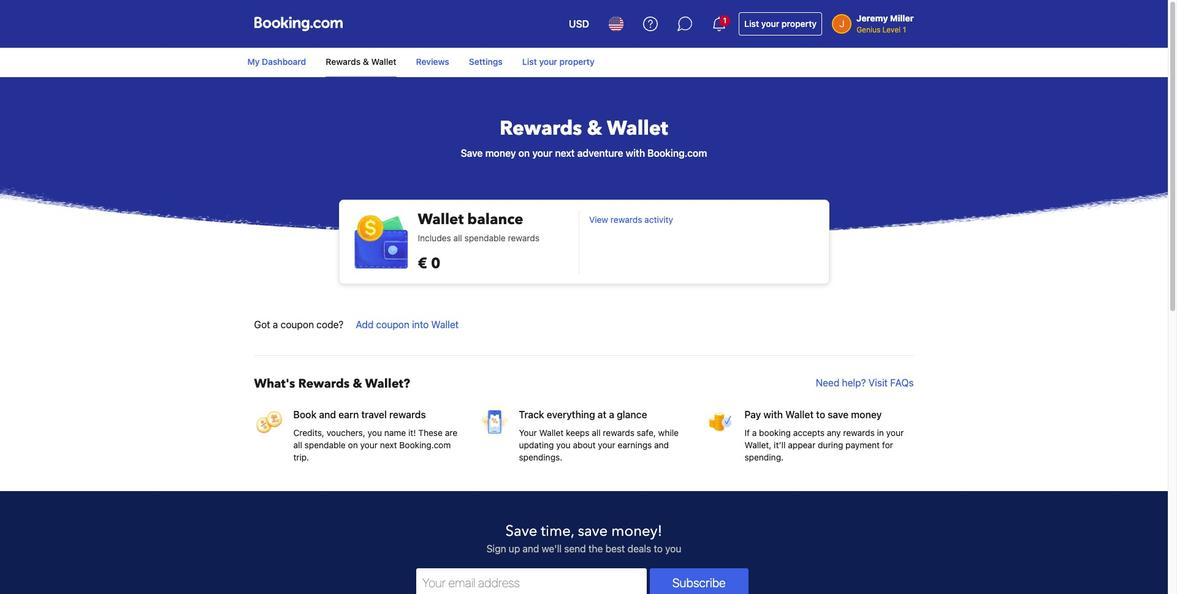 Task type: locate. For each thing, give the bounding box(es) containing it.
2 vertical spatial all
[[293, 440, 302, 451]]

my
[[247, 56, 260, 67]]

list your property right 1 button
[[744, 18, 817, 29]]

payment
[[846, 440, 880, 451]]

list your property down usd
[[522, 56, 595, 67]]

for
[[882, 440, 893, 451]]

1 vertical spatial rewards
[[500, 115, 582, 142]]

2 coupon from the left
[[376, 319, 409, 330]]

genius
[[857, 25, 881, 34]]

0 vertical spatial spendable
[[464, 233, 506, 243]]

spending.
[[745, 452, 784, 463]]

& inside rewards & wallet save money on your next adventure with booking.com
[[587, 115, 602, 142]]

0 horizontal spatial property
[[559, 56, 595, 67]]

wallet up updating
[[539, 428, 564, 438]]

coupon left into on the left bottom of the page
[[376, 319, 409, 330]]

you inside the credits, vouchers, you name it! these are all spendable on your next booking.com trip.
[[368, 428, 382, 438]]

pay with wallet to save money
[[745, 410, 882, 421]]

0 vertical spatial money
[[485, 148, 516, 159]]

1 horizontal spatial save
[[506, 522, 537, 542]]

0 vertical spatial you
[[368, 428, 382, 438]]

rewards up the earnings
[[603, 428, 634, 438]]

2 vertical spatial a
[[752, 428, 757, 438]]

wallet up includes
[[418, 210, 464, 230]]

0 horizontal spatial spendable
[[304, 440, 346, 451]]

while
[[658, 428, 679, 438]]

€ 0
[[418, 254, 441, 274]]

0 horizontal spatial save
[[461, 148, 483, 159]]

0 vertical spatial rewards
[[326, 56, 361, 67]]

a right got at the bottom left of the page
[[273, 319, 278, 330]]

to up accepts
[[816, 410, 825, 421]]

next down "name"
[[380, 440, 397, 451]]

list your property link down usd
[[512, 51, 604, 73]]

0 horizontal spatial list your property
[[522, 56, 595, 67]]

rewards up "payment"
[[843, 428, 875, 438]]

level
[[883, 25, 901, 34]]

1 coupon from the left
[[281, 319, 314, 330]]

with
[[626, 148, 645, 159], [764, 410, 783, 421]]

0 vertical spatial a
[[273, 319, 278, 330]]

wallet,
[[745, 440, 771, 451]]

coupon left the code?
[[281, 319, 314, 330]]

1 vertical spatial booking.com
[[399, 440, 451, 451]]

0 horizontal spatial next
[[380, 440, 397, 451]]

next inside the credits, vouchers, you name it! these are all spendable on your next booking.com trip.
[[380, 440, 397, 451]]

1 horizontal spatial and
[[523, 544, 539, 555]]

rewards inside wallet balance includes all spendable rewards
[[508, 233, 540, 243]]

1 horizontal spatial 1
[[903, 25, 906, 34]]

rewards
[[611, 215, 642, 225], [508, 233, 540, 243], [389, 410, 426, 421], [603, 428, 634, 438], [843, 428, 875, 438]]

rewards inside rewards & wallet save money on your next adventure with booking.com
[[500, 115, 582, 142]]

1 horizontal spatial next
[[555, 148, 575, 159]]

with up booking
[[764, 410, 783, 421]]

you down travel
[[368, 428, 382, 438]]

Your email address email field
[[416, 569, 647, 595]]

list your property
[[744, 18, 817, 29], [522, 56, 595, 67]]

reviews link
[[406, 51, 459, 73]]

0 horizontal spatial money
[[485, 148, 516, 159]]

a
[[273, 319, 278, 330], [609, 410, 614, 421], [752, 428, 757, 438]]

with inside rewards & wallet save money on your next adventure with booking.com
[[626, 148, 645, 159]]

spendable inside wallet balance includes all spendable rewards
[[464, 233, 506, 243]]

all up about
[[592, 428, 601, 438]]

rewards for rewards & wallet
[[326, 56, 361, 67]]

1 horizontal spatial you
[[556, 440, 571, 451]]

2 vertical spatial rewards
[[298, 376, 350, 392]]

usd
[[569, 18, 589, 29]]

1 horizontal spatial &
[[363, 56, 369, 67]]

list right settings
[[522, 56, 537, 67]]

you inside your wallet keeps all rewards safe, while updating you about your earnings and spendings.
[[556, 440, 571, 451]]

0 vertical spatial property
[[782, 18, 817, 29]]

on inside the credits, vouchers, you name it! these are all spendable on your next booking.com trip.
[[348, 440, 358, 451]]

money inside rewards & wallet save money on your next adventure with booking.com
[[485, 148, 516, 159]]

spendable
[[464, 233, 506, 243], [304, 440, 346, 451]]

updating
[[519, 440, 554, 451]]

my dashboard
[[247, 56, 306, 67]]

a inside if a booking accepts any rewards in your wallet, it'll appear during payment for spending.
[[752, 428, 757, 438]]

1 horizontal spatial booking.com
[[648, 148, 707, 159]]

all for balance
[[453, 233, 462, 243]]

what's rewards & wallet?
[[254, 376, 410, 392]]

1 horizontal spatial list your property link
[[739, 12, 822, 36]]

1 vertical spatial &
[[587, 115, 602, 142]]

0 horizontal spatial save
[[578, 522, 608, 542]]

are
[[445, 428, 457, 438]]

next left adventure
[[555, 148, 575, 159]]

glance
[[617, 410, 647, 421]]

0 horizontal spatial to
[[654, 544, 663, 555]]

0 vertical spatial save
[[828, 410, 849, 421]]

1 vertical spatial save
[[506, 522, 537, 542]]

reviews
[[416, 56, 449, 67]]

list
[[744, 18, 759, 29], [522, 56, 537, 67]]

and left earn
[[319, 410, 336, 421]]

earnings
[[618, 440, 652, 451]]

add coupon into wallet
[[356, 319, 459, 330]]

and right up
[[523, 544, 539, 555]]

0 horizontal spatial all
[[293, 440, 302, 451]]

1 vertical spatial with
[[764, 410, 783, 421]]

2 vertical spatial &
[[353, 376, 362, 392]]

1
[[723, 16, 726, 25], [903, 25, 906, 34]]

your inside the credits, vouchers, you name it! these are all spendable on your next booking.com trip.
[[360, 440, 378, 451]]

rewards right view
[[611, 215, 642, 225]]

on inside rewards & wallet save money on your next adventure with booking.com
[[518, 148, 530, 159]]

&
[[363, 56, 369, 67], [587, 115, 602, 142], [353, 376, 362, 392]]

you
[[368, 428, 382, 438], [556, 440, 571, 451], [665, 544, 681, 555]]

1 vertical spatial list
[[522, 56, 537, 67]]

1 vertical spatial all
[[592, 428, 601, 438]]

rewards up it!
[[389, 410, 426, 421]]

& inside rewards & wallet link
[[363, 56, 369, 67]]

1 horizontal spatial coupon
[[376, 319, 409, 330]]

visit
[[869, 378, 888, 389]]

booking.com online hotel reservations image
[[254, 17, 342, 31]]

1 horizontal spatial all
[[453, 233, 462, 243]]

spendable down credits,
[[304, 440, 346, 451]]

0 vertical spatial booking.com
[[648, 148, 707, 159]]

all
[[453, 233, 462, 243], [592, 428, 601, 438], [293, 440, 302, 451]]

wallet up adventure
[[607, 115, 668, 142]]

save
[[461, 148, 483, 159], [506, 522, 537, 542]]

you down keeps
[[556, 440, 571, 451]]

1 horizontal spatial save
[[828, 410, 849, 421]]

activity
[[644, 215, 673, 225]]

wallet right into on the left bottom of the page
[[431, 319, 459, 330]]

1 vertical spatial and
[[654, 440, 669, 451]]

save up the at bottom
[[578, 522, 608, 542]]

0 horizontal spatial on
[[348, 440, 358, 451]]

a for if
[[752, 428, 757, 438]]

view rewards activity
[[589, 215, 673, 225]]

2 horizontal spatial &
[[587, 115, 602, 142]]

booking
[[759, 428, 791, 438]]

save up 'any'
[[828, 410, 849, 421]]

book and earn travel rewards
[[293, 410, 426, 421]]

0 horizontal spatial list your property link
[[512, 51, 604, 73]]

rewards inside your wallet keeps all rewards safe, while updating you about your earnings and spendings.
[[603, 428, 634, 438]]

a right at
[[609, 410, 614, 421]]

0 vertical spatial save
[[461, 148, 483, 159]]

pay
[[745, 410, 761, 421]]

0 horizontal spatial booking.com
[[399, 440, 451, 451]]

0 vertical spatial next
[[555, 148, 575, 159]]

0 horizontal spatial and
[[319, 410, 336, 421]]

wallet?
[[365, 376, 410, 392]]

next
[[555, 148, 575, 159], [380, 440, 397, 451]]

0 horizontal spatial with
[[626, 148, 645, 159]]

list your property link
[[739, 12, 822, 36], [512, 51, 604, 73]]

money!
[[611, 522, 662, 542]]

1 vertical spatial list your property link
[[512, 51, 604, 73]]

coupon
[[281, 319, 314, 330], [376, 319, 409, 330]]

spendable down balance
[[464, 233, 506, 243]]

list your property link right 1 button
[[739, 12, 822, 36]]

send
[[564, 544, 586, 555]]

add coupon into wallet link
[[351, 314, 464, 336]]

0 vertical spatial &
[[363, 56, 369, 67]]

to
[[816, 410, 825, 421], [654, 544, 663, 555]]

0 vertical spatial list your property link
[[739, 12, 822, 36]]

we'll
[[542, 544, 562, 555]]

0 vertical spatial on
[[518, 148, 530, 159]]

0 vertical spatial list
[[744, 18, 759, 29]]

all inside your wallet keeps all rewards safe, while updating you about your earnings and spendings.
[[592, 428, 601, 438]]

need
[[816, 378, 839, 389]]

0 horizontal spatial a
[[273, 319, 278, 330]]

to right deals
[[654, 544, 663, 555]]

2 horizontal spatial a
[[752, 428, 757, 438]]

rewards for rewards & wallet save money on your next adventure with booking.com
[[500, 115, 582, 142]]

wallet
[[371, 56, 396, 67], [607, 115, 668, 142], [418, 210, 464, 230], [431, 319, 459, 330], [785, 410, 814, 421], [539, 428, 564, 438]]

1 vertical spatial spendable
[[304, 440, 346, 451]]

all up trip.
[[293, 440, 302, 451]]

1 vertical spatial save
[[578, 522, 608, 542]]

with right adventure
[[626, 148, 645, 159]]

0 vertical spatial list your property
[[744, 18, 817, 29]]

and
[[319, 410, 336, 421], [654, 440, 669, 451], [523, 544, 539, 555]]

add coupon into wallet button
[[351, 314, 464, 336]]

2 vertical spatial you
[[665, 544, 681, 555]]

0 horizontal spatial coupon
[[281, 319, 314, 330]]

you right deals
[[665, 544, 681, 555]]

save inside rewards & wallet save money on your next adventure with booking.com
[[461, 148, 483, 159]]

a right if
[[752, 428, 757, 438]]

wallet inside rewards & wallet save money on your next adventure with booking.com
[[607, 115, 668, 142]]

1 horizontal spatial list
[[744, 18, 759, 29]]

your
[[761, 18, 779, 29], [539, 56, 557, 67], [532, 148, 553, 159], [886, 428, 904, 438], [360, 440, 378, 451], [598, 440, 615, 451]]

1 horizontal spatial on
[[518, 148, 530, 159]]

jeremy
[[857, 13, 888, 23]]

all right includes
[[453, 233, 462, 243]]

all inside wallet balance includes all spendable rewards
[[453, 233, 462, 243]]

name
[[384, 428, 406, 438]]

booking.com inside rewards & wallet save money on your next adventure with booking.com
[[648, 148, 707, 159]]

1 vertical spatial on
[[348, 440, 358, 451]]

everything
[[547, 410, 595, 421]]

booking.com
[[648, 148, 707, 159], [399, 440, 451, 451]]

money
[[485, 148, 516, 159], [851, 410, 882, 421]]

1 horizontal spatial spendable
[[464, 233, 506, 243]]

1 button
[[705, 9, 734, 39]]

settings
[[469, 56, 503, 67]]

1 vertical spatial next
[[380, 440, 397, 451]]

a for got
[[273, 319, 278, 330]]

2 horizontal spatial and
[[654, 440, 669, 451]]

vouchers,
[[327, 428, 365, 438]]

rewards down balance
[[508, 233, 540, 243]]

need help? visit faqs
[[816, 378, 914, 389]]

1 vertical spatial money
[[851, 410, 882, 421]]

0 horizontal spatial you
[[368, 428, 382, 438]]

and down while
[[654, 440, 669, 451]]

your inside if a booking accepts any rewards in your wallet, it'll appear during payment for spending.
[[886, 428, 904, 438]]

1 vertical spatial list your property
[[522, 56, 595, 67]]

0 horizontal spatial 1
[[723, 16, 726, 25]]

2 horizontal spatial you
[[665, 544, 681, 555]]

2 horizontal spatial all
[[592, 428, 601, 438]]

0 horizontal spatial list
[[522, 56, 537, 67]]

settings link
[[459, 51, 512, 73]]

1 vertical spatial you
[[556, 440, 571, 451]]

it'll
[[774, 440, 786, 451]]

1 vertical spatial a
[[609, 410, 614, 421]]

2 vertical spatial and
[[523, 544, 539, 555]]

list right 1 button
[[744, 18, 759, 29]]

0 vertical spatial all
[[453, 233, 462, 243]]

wallet left "reviews"
[[371, 56, 396, 67]]

usd button
[[562, 9, 597, 39]]

0 vertical spatial with
[[626, 148, 645, 159]]

1 vertical spatial to
[[654, 544, 663, 555]]

0 vertical spatial to
[[816, 410, 825, 421]]



Task type: vqa. For each thing, say whether or not it's contained in the screenshot.
was
no



Task type: describe. For each thing, give the bounding box(es) containing it.
deals
[[628, 544, 651, 555]]

if
[[745, 428, 750, 438]]

track everything at a glance
[[519, 410, 647, 421]]

1 horizontal spatial a
[[609, 410, 614, 421]]

and inside your wallet keeps all rewards safe, while updating you about your earnings and spendings.
[[654, 440, 669, 451]]

time,
[[541, 522, 574, 542]]

includes
[[418, 233, 451, 243]]

the
[[589, 544, 603, 555]]

my dashboard link
[[247, 51, 316, 73]]

next inside rewards & wallet save money on your next adventure with booking.com
[[555, 148, 575, 159]]

code?
[[317, 319, 344, 330]]

these
[[418, 428, 443, 438]]

adventure
[[577, 148, 623, 159]]

1 inside jeremy miller genius level 1
[[903, 25, 906, 34]]

travel
[[361, 410, 387, 421]]

wallet up accepts
[[785, 410, 814, 421]]

need help? visit faqs link
[[816, 376, 914, 393]]

book
[[293, 410, 317, 421]]

miller
[[890, 13, 914, 23]]

you inside save time, save money! sign up and we'll send the best deals to you
[[665, 544, 681, 555]]

spendable inside the credits, vouchers, you name it! these are all spendable on your next booking.com trip.
[[304, 440, 346, 451]]

1 horizontal spatial to
[[816, 410, 825, 421]]

rewards & wallet
[[326, 56, 396, 67]]

track
[[519, 410, 544, 421]]

at
[[598, 410, 607, 421]]

any
[[827, 428, 841, 438]]

help?
[[842, 378, 866, 389]]

your wallet keeps all rewards safe, while updating you about your earnings and spendings.
[[519, 428, 679, 463]]

1 horizontal spatial with
[[764, 410, 783, 421]]

1 horizontal spatial property
[[782, 18, 817, 29]]

rewards & wallet save money on your next adventure with booking.com
[[461, 115, 707, 159]]

got a coupon code?
[[254, 319, 344, 330]]

wallet inside rewards & wallet link
[[371, 56, 396, 67]]

wallet inside add coupon into wallet button
[[431, 319, 459, 330]]

& for rewards & wallet
[[363, 56, 369, 67]]

balance
[[467, 210, 523, 230]]

about
[[573, 440, 596, 451]]

to inside save time, save money! sign up and we'll send the best deals to you
[[654, 544, 663, 555]]

rewards & wallet link
[[326, 51, 396, 78]]

sign
[[487, 544, 506, 555]]

got
[[254, 319, 270, 330]]

rewards inside if a booking accepts any rewards in your wallet, it'll appear during payment for spending.
[[843, 428, 875, 438]]

wallet inside wallet balance includes all spendable rewards
[[418, 210, 464, 230]]

appear
[[788, 440, 816, 451]]

view rewards activity link
[[589, 215, 673, 225]]

credits, vouchers, you name it! these are all spendable on your next booking.com trip.
[[293, 428, 457, 463]]

0 horizontal spatial &
[[353, 376, 362, 392]]

1 horizontal spatial money
[[851, 410, 882, 421]]

subscribe
[[672, 576, 726, 590]]

keeps
[[566, 428, 589, 438]]

1 inside button
[[723, 16, 726, 25]]

coupon inside button
[[376, 319, 409, 330]]

dashboard
[[262, 56, 306, 67]]

during
[[818, 440, 843, 451]]

in
[[877, 428, 884, 438]]

all inside the credits, vouchers, you name it! these are all spendable on your next booking.com trip.
[[293, 440, 302, 451]]

booking.com inside the credits, vouchers, you name it! these are all spendable on your next booking.com trip.
[[399, 440, 451, 451]]

trip.
[[293, 452, 309, 463]]

1 vertical spatial property
[[559, 56, 595, 67]]

view
[[589, 215, 608, 225]]

safe,
[[637, 428, 656, 438]]

credits,
[[293, 428, 324, 438]]

into
[[412, 319, 429, 330]]

save time, save money! sign up and we'll send the best deals to you
[[487, 522, 681, 555]]

what's
[[254, 376, 295, 392]]

if a booking accepts any rewards in your wallet, it'll appear during payment for spending.
[[745, 428, 904, 463]]

all for wallet
[[592, 428, 601, 438]]

spendings.
[[519, 452, 562, 463]]

your inside rewards & wallet save money on your next adventure with booking.com
[[532, 148, 553, 159]]

jeremy miller genius level 1
[[857, 13, 914, 34]]

up
[[509, 544, 520, 555]]

wallet inside your wallet keeps all rewards safe, while updating you about your earnings and spendings.
[[539, 428, 564, 438]]

accepts
[[793, 428, 825, 438]]

earn
[[338, 410, 359, 421]]

save inside save time, save money! sign up and we'll send the best deals to you
[[578, 522, 608, 542]]

faqs
[[890, 378, 914, 389]]

subscribe button
[[650, 569, 749, 595]]

1 horizontal spatial list your property
[[744, 18, 817, 29]]

save inside save time, save money! sign up and we'll send the best deals to you
[[506, 522, 537, 542]]

your inside your wallet keeps all rewards safe, while updating you about your earnings and spendings.
[[598, 440, 615, 451]]

your
[[519, 428, 537, 438]]

it!
[[408, 428, 416, 438]]

add
[[356, 319, 374, 330]]

and inside save time, save money! sign up and we'll send the best deals to you
[[523, 544, 539, 555]]

& for rewards & wallet save money on your next adventure with booking.com
[[587, 115, 602, 142]]

best
[[605, 544, 625, 555]]

0 vertical spatial and
[[319, 410, 336, 421]]

wallet balance includes all spendable rewards
[[418, 210, 540, 243]]



